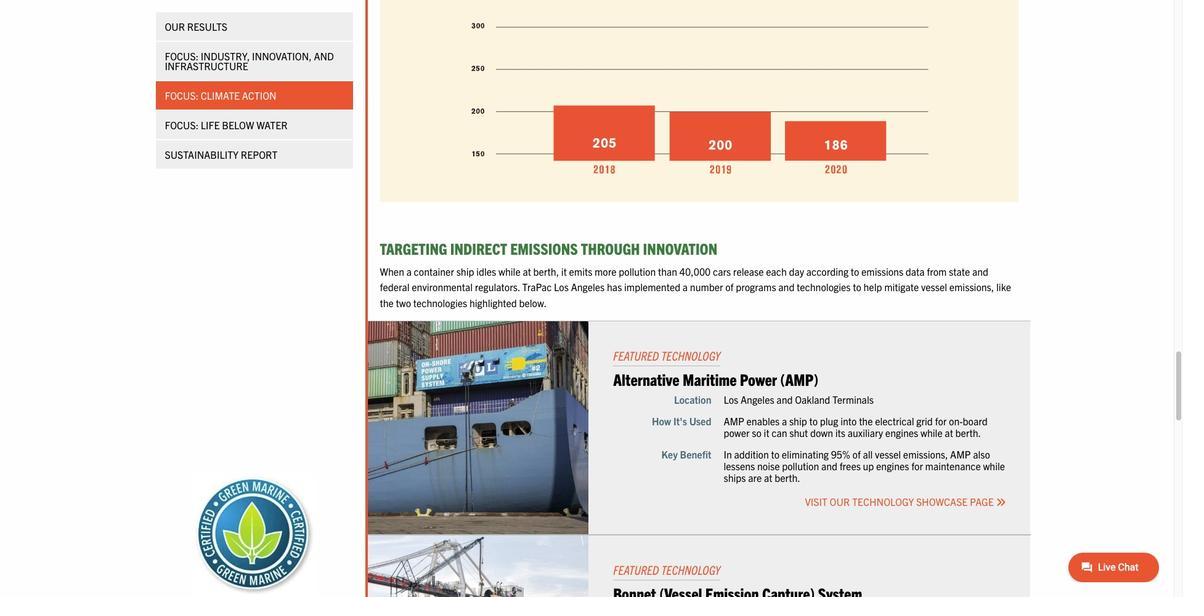 Task type: locate. For each thing, give the bounding box(es) containing it.
los
[[554, 281, 569, 293], [724, 393, 738, 406]]

maritime
[[683, 369, 737, 390]]

ship for container
[[456, 265, 474, 278]]

programs
[[736, 281, 776, 293]]

regulators.
[[475, 281, 520, 293]]

0 horizontal spatial pollution
[[619, 265, 656, 278]]

2 featured from the top
[[613, 563, 659, 578]]

a left shut
[[782, 415, 787, 427]]

ship for a
[[789, 415, 807, 427]]

vessel inside when a container ship idles while at berth, it emits more pollution than 40,000 cars release each day according to emissions data from state and federal environmental regulators. trapac los angeles has implemented a number of programs and technologies to help mitigate vessel emissions, like the two technologies highlighted below.
[[921, 281, 947, 293]]

and left frees
[[821, 460, 837, 473]]

0 vertical spatial for
[[935, 415, 947, 427]]

0 horizontal spatial berth.
[[775, 472, 800, 485]]

focus: for focus: climate action
[[165, 89, 199, 102]]

0 vertical spatial at
[[523, 265, 531, 278]]

focus: left climate
[[165, 89, 199, 102]]

state
[[949, 265, 970, 278]]

2 vertical spatial at
[[764, 472, 772, 485]]

a right when
[[406, 265, 412, 278]]

how
[[652, 415, 671, 427]]

on-
[[949, 415, 963, 427]]

1 horizontal spatial it
[[764, 427, 769, 439]]

0 vertical spatial while
[[499, 265, 521, 278]]

2 focus: from the top
[[165, 89, 199, 102]]

2 vertical spatial technology
[[661, 563, 720, 578]]

focus: for focus: life below water
[[165, 119, 199, 131]]

1 vertical spatial pollution
[[782, 460, 819, 473]]

los down berth,
[[554, 281, 569, 293]]

are
[[748, 472, 762, 485]]

to left plug
[[809, 415, 818, 427]]

emissions, inside in addition to eliminating 95% of all vessel emissions, amp also lessens noise pollution and frees up engines for maintenance while ships are at berth.
[[903, 449, 948, 461]]

1 vertical spatial the
[[859, 415, 873, 427]]

0 horizontal spatial vessel
[[875, 449, 901, 461]]

1 featured from the top
[[613, 348, 659, 364]]

pollution up implemented
[[619, 265, 656, 278]]

sustainability report link
[[156, 140, 353, 169]]

2 vertical spatial focus:
[[165, 119, 199, 131]]

number
[[690, 281, 723, 293]]

berth.
[[955, 427, 981, 439], [775, 472, 800, 485]]

1 vertical spatial focus:
[[165, 89, 199, 102]]

it right so in the right bottom of the page
[[764, 427, 769, 439]]

1 horizontal spatial at
[[764, 472, 772, 485]]

used
[[689, 415, 711, 427]]

than
[[658, 265, 677, 278]]

0 vertical spatial emissions,
[[949, 281, 994, 293]]

trapac
[[522, 281, 552, 293]]

featured technology
[[613, 563, 720, 578]]

1 horizontal spatial a
[[683, 281, 688, 293]]

1 horizontal spatial of
[[853, 449, 861, 461]]

1 horizontal spatial technologies
[[797, 281, 851, 293]]

indirect
[[450, 238, 507, 258]]

0 horizontal spatial angeles
[[571, 281, 605, 293]]

0 horizontal spatial emissions,
[[903, 449, 948, 461]]

while inside when a container ship idles while at berth, it emits more pollution than 40,000 cars release each day according to emissions data from state and federal environmental regulators. trapac los angeles has implemented a number of programs and technologies to help mitigate vessel emissions, like the two technologies highlighted below.
[[499, 265, 521, 278]]

emissions
[[510, 238, 578, 258]]

when
[[380, 265, 404, 278]]

featured
[[613, 348, 659, 364], [613, 563, 659, 578]]

berth. inside in addition to eliminating 95% of all vessel emissions, amp also lessens noise pollution and frees up engines for maintenance while ships are at berth.
[[775, 472, 800, 485]]

0 vertical spatial focus:
[[165, 50, 199, 62]]

0 vertical spatial technology
[[661, 348, 720, 364]]

2 vertical spatial while
[[983, 460, 1005, 473]]

0 horizontal spatial of
[[725, 281, 734, 293]]

focus: inside "focus: industry, innovation, and infrastructure"
[[165, 50, 199, 62]]

technologies
[[797, 281, 851, 293], [413, 297, 467, 309]]

1 vertical spatial engines
[[876, 460, 909, 473]]

berth. up also
[[955, 427, 981, 439]]

0 vertical spatial vessel
[[921, 281, 947, 293]]

while left on-
[[921, 427, 943, 439]]

visit our technology showcase page link
[[805, 496, 1006, 508]]

focus: climate action link
[[156, 81, 353, 110]]

amp left so in the right bottom of the page
[[724, 415, 744, 427]]

focus: life below water link
[[156, 111, 353, 139]]

0 vertical spatial the
[[380, 297, 394, 309]]

ship left idles
[[456, 265, 474, 278]]

focus: industry, innovation, and infrastructure
[[165, 50, 334, 72]]

featured for featured technology alternative maritime power (amp)
[[613, 348, 659, 364]]

1 horizontal spatial while
[[921, 427, 943, 439]]

technologies down according
[[797, 281, 851, 293]]

1 vertical spatial featured
[[613, 563, 659, 578]]

1 vertical spatial amp
[[950, 449, 971, 461]]

help
[[864, 281, 882, 293]]

the right into
[[859, 415, 873, 427]]

vessel inside in addition to eliminating 95% of all vessel emissions, amp also lessens noise pollution and frees up engines for maintenance while ships are at berth.
[[875, 449, 901, 461]]

berth,
[[533, 265, 559, 278]]

container
[[414, 265, 454, 278]]

angeles down power
[[741, 393, 774, 406]]

how it's used
[[652, 415, 711, 427]]

while up regulators.
[[499, 265, 521, 278]]

more
[[595, 265, 617, 278]]

0 horizontal spatial amp
[[724, 415, 744, 427]]

1 horizontal spatial angeles
[[741, 393, 774, 406]]

2 vertical spatial a
[[782, 415, 787, 427]]

berth. inside amp enables a ship to plug into the electrical grid for on-board power so it can shut down its auxiliary engines while at berth.
[[955, 427, 981, 439]]

for left on-
[[935, 415, 947, 427]]

0 horizontal spatial for
[[911, 460, 923, 473]]

engines right auxiliary
[[885, 427, 918, 439]]

of inside in addition to eliminating 95% of all vessel emissions, amp also lessens noise pollution and frees up engines for maintenance while ships are at berth.
[[853, 449, 861, 461]]

page
[[970, 496, 994, 508]]

shut
[[790, 427, 808, 439]]

0 horizontal spatial the
[[380, 297, 394, 309]]

engines right up
[[876, 460, 909, 473]]

1 vertical spatial ship
[[789, 415, 807, 427]]

1 focus: from the top
[[165, 50, 199, 62]]

to down can
[[771, 449, 780, 461]]

1 vertical spatial at
[[945, 427, 953, 439]]

los down maritime
[[724, 393, 738, 406]]

for inside amp enables a ship to plug into the electrical grid for on-board power so it can shut down its auxiliary engines while at berth.
[[935, 415, 947, 427]]

of inside when a container ship idles while at berth, it emits more pollution than 40,000 cars release each day according to emissions data from state and federal environmental regulators. trapac los angeles has implemented a number of programs and technologies to help mitigate vessel emissions, like the two technologies highlighted below.
[[725, 281, 734, 293]]

highlighted
[[469, 297, 517, 309]]

0 horizontal spatial a
[[406, 265, 412, 278]]

featured inside the featured technology alternative maritime power (amp)
[[613, 348, 659, 364]]

while up solid image
[[983, 460, 1005, 473]]

emissions, inside when a container ship idles while at berth, it emits more pollution than 40,000 cars release each day according to emissions data from state and federal environmental regulators. trapac los angeles has implemented a number of programs and technologies to help mitigate vessel emissions, like the two technologies highlighted below.
[[949, 281, 994, 293]]

0 vertical spatial of
[[725, 281, 734, 293]]

technology inside the featured technology alternative maritime power (amp)
[[661, 348, 720, 364]]

2 horizontal spatial at
[[945, 427, 953, 439]]

2 horizontal spatial a
[[782, 415, 787, 427]]

amp
[[724, 415, 744, 427], [950, 449, 971, 461]]

at
[[523, 265, 531, 278], [945, 427, 953, 439], [764, 472, 772, 485]]

at inside amp enables a ship to plug into the electrical grid for on-board power so it can shut down its auxiliary engines while at berth.
[[945, 427, 953, 439]]

at inside in addition to eliminating 95% of all vessel emissions, amp also lessens noise pollution and frees up engines for maintenance while ships are at berth.
[[764, 472, 772, 485]]

vessel down from
[[921, 281, 947, 293]]

a
[[406, 265, 412, 278], [683, 281, 688, 293], [782, 415, 787, 427]]

emissions, down 'state' in the right top of the page
[[949, 281, 994, 293]]

ship
[[456, 265, 474, 278], [789, 415, 807, 427]]

1 vertical spatial for
[[911, 460, 923, 473]]

1 horizontal spatial amp
[[950, 449, 971, 461]]

0 horizontal spatial it
[[561, 265, 567, 278]]

0 horizontal spatial at
[[523, 265, 531, 278]]

1 vertical spatial technologies
[[413, 297, 467, 309]]

0 vertical spatial los
[[554, 281, 569, 293]]

focus: left life
[[165, 119, 199, 131]]

it left emits
[[561, 265, 567, 278]]

emits
[[569, 265, 592, 278]]

0 horizontal spatial los
[[554, 281, 569, 293]]

when a container ship idles while at berth, it emits more pollution than 40,000 cars release each day according to emissions data from state and federal environmental regulators. trapac los angeles has implemented a number of programs and technologies to help mitigate vessel emissions, like the two technologies highlighted below.
[[380, 265, 1011, 309]]

at right grid
[[945, 427, 953, 439]]

vessel
[[921, 281, 947, 293], [875, 449, 901, 461]]

location
[[674, 393, 711, 406]]

federal
[[380, 281, 410, 293]]

visit our technology showcase page
[[805, 496, 996, 508]]

angeles down emits
[[571, 281, 605, 293]]

to inside amp enables a ship to plug into the electrical grid for on-board power so it can shut down its auxiliary engines while at berth.
[[809, 415, 818, 427]]

in
[[724, 449, 732, 461]]

ship inside when a container ship idles while at berth, it emits more pollution than 40,000 cars release each day according to emissions data from state and federal environmental regulators. trapac los angeles has implemented a number of programs and technologies to help mitigate vessel emissions, like the two technologies highlighted below.
[[456, 265, 474, 278]]

a down 40,000
[[683, 281, 688, 293]]

1 vertical spatial it
[[764, 427, 769, 439]]

and
[[972, 265, 988, 278], [778, 281, 795, 293], [777, 393, 793, 406], [821, 460, 837, 473]]

0 vertical spatial angeles
[[571, 281, 605, 293]]

ship down los angeles and oakland terminals
[[789, 415, 807, 427]]

at up trapac
[[523, 265, 531, 278]]

for left maintenance at the right bottom of page
[[911, 460, 923, 473]]

release
[[733, 265, 764, 278]]

and down each
[[778, 281, 795, 293]]

1 horizontal spatial pollution
[[782, 460, 819, 473]]

0 vertical spatial engines
[[885, 427, 918, 439]]

the
[[380, 297, 394, 309], [859, 415, 873, 427]]

1 vertical spatial los
[[724, 393, 738, 406]]

2 horizontal spatial while
[[983, 460, 1005, 473]]

to
[[851, 265, 859, 278], [853, 281, 861, 293], [809, 415, 818, 427], [771, 449, 780, 461]]

0 vertical spatial ship
[[456, 265, 474, 278]]

emissions, down grid
[[903, 449, 948, 461]]

1 horizontal spatial los
[[724, 393, 738, 406]]

0 vertical spatial berth.
[[955, 427, 981, 439]]

technologies down environmental
[[413, 297, 467, 309]]

pollution inside in addition to eliminating 95% of all vessel emissions, amp also lessens noise pollution and frees up engines for maintenance while ships are at berth.
[[782, 460, 819, 473]]

at for in addition to eliminating 95% of all vessel emissions, amp also lessens noise pollution and frees up engines for maintenance while ships are at berth.
[[764, 472, 772, 485]]

0 vertical spatial it
[[561, 265, 567, 278]]

0 vertical spatial pollution
[[619, 265, 656, 278]]

berth. down eliminating
[[775, 472, 800, 485]]

0 horizontal spatial ship
[[456, 265, 474, 278]]

1 horizontal spatial the
[[859, 415, 873, 427]]

1 horizontal spatial emissions,
[[949, 281, 994, 293]]

1 horizontal spatial berth.
[[955, 427, 981, 439]]

our
[[830, 496, 850, 508]]

so
[[752, 427, 762, 439]]

pollution right the noise
[[782, 460, 819, 473]]

0 vertical spatial amp
[[724, 415, 744, 427]]

at right are
[[764, 472, 772, 485]]

1 vertical spatial emissions,
[[903, 449, 948, 461]]

0 horizontal spatial technologies
[[413, 297, 467, 309]]

1 vertical spatial of
[[853, 449, 861, 461]]

can
[[772, 427, 787, 439]]

oakland
[[795, 393, 830, 406]]

1 vertical spatial a
[[683, 281, 688, 293]]

benefit
[[680, 449, 711, 461]]

1 horizontal spatial ship
[[789, 415, 807, 427]]

1 vertical spatial angeles
[[741, 393, 774, 406]]

focus: life below water
[[165, 119, 288, 131]]

it
[[561, 265, 567, 278], [764, 427, 769, 439]]

1 vertical spatial while
[[921, 427, 943, 439]]

1 horizontal spatial vessel
[[921, 281, 947, 293]]

cars
[[713, 265, 731, 278]]

below.
[[519, 297, 547, 309]]

1 vertical spatial berth.
[[775, 472, 800, 485]]

to left help
[[853, 281, 861, 293]]

angeles
[[571, 281, 605, 293], [741, 393, 774, 406]]

pollution inside when a container ship idles while at berth, it emits more pollution than 40,000 cars release each day according to emissions data from state and federal environmental regulators. trapac los angeles has implemented a number of programs and technologies to help mitigate vessel emissions, like the two technologies highlighted below.
[[619, 265, 656, 278]]

1 vertical spatial technology
[[852, 496, 914, 508]]

1 vertical spatial vessel
[[875, 449, 901, 461]]

our
[[165, 20, 185, 33]]

emissions
[[862, 265, 903, 278]]

0 vertical spatial featured
[[613, 348, 659, 364]]

in addition to eliminating 95% of all vessel emissions, amp also lessens noise pollution and frees up engines for maintenance while ships are at berth.
[[724, 449, 1005, 485]]

the left two at left
[[380, 297, 394, 309]]

focus: down our
[[165, 50, 199, 62]]

while
[[499, 265, 521, 278], [921, 427, 943, 439], [983, 460, 1005, 473]]

amp enables a ship to plug into the electrical grid for on-board power so it can shut down its auxiliary engines while at berth.
[[724, 415, 988, 439]]

auxiliary
[[848, 427, 883, 439]]

1 horizontal spatial for
[[935, 415, 947, 427]]

of left all
[[853, 449, 861, 461]]

of down cars
[[725, 281, 734, 293]]

from
[[927, 265, 947, 278]]

3 focus: from the top
[[165, 119, 199, 131]]

los inside when a container ship idles while at berth, it emits more pollution than 40,000 cars release each day according to emissions data from state and federal environmental regulators. trapac los angeles has implemented a number of programs and technologies to help mitigate vessel emissions, like the two technologies highlighted below.
[[554, 281, 569, 293]]

amp left also
[[950, 449, 971, 461]]

technology
[[661, 348, 720, 364], [852, 496, 914, 508], [661, 563, 720, 578]]

ship inside amp enables a ship to plug into the electrical grid for on-board power so it can shut down its auxiliary engines while at berth.
[[789, 415, 807, 427]]

0 horizontal spatial while
[[499, 265, 521, 278]]

vessel right all
[[875, 449, 901, 461]]



Task type: vqa. For each thing, say whether or not it's contained in the screenshot.
Amp within the In addition to eliminating 95% of all vessel emissions, AMP also lessens noise pollution and frees up engines for maintenance while ships are at berth.
yes



Task type: describe. For each thing, give the bounding box(es) containing it.
each
[[766, 265, 787, 278]]

environmental
[[412, 281, 473, 293]]

focus: climate action
[[165, 89, 276, 102]]

our results link
[[156, 12, 353, 41]]

like
[[996, 281, 1011, 293]]

key benefit
[[661, 449, 711, 461]]

our results
[[165, 20, 227, 33]]

40,000
[[680, 265, 711, 278]]

engines inside amp enables a ship to plug into the electrical grid for on-board power so it can shut down its auxiliary engines while at berth.
[[885, 427, 918, 439]]

maintenance
[[925, 460, 981, 473]]

for inside in addition to eliminating 95% of all vessel emissions, amp also lessens noise pollution and frees up engines for maintenance while ships are at berth.
[[911, 460, 923, 473]]

targeting indirect emissions through innovation
[[380, 238, 717, 258]]

innovation,
[[252, 50, 312, 62]]

water
[[256, 119, 288, 131]]

and down (amp) on the right of the page
[[777, 393, 793, 406]]

plug
[[820, 415, 838, 427]]

it inside amp enables a ship to plug into the electrical grid for on-board power so it can shut down its auxiliary engines while at berth.
[[764, 427, 769, 439]]

95%
[[831, 449, 850, 461]]

showcase
[[916, 496, 968, 508]]

all
[[863, 449, 873, 461]]

at inside when a container ship idles while at berth, it emits more pollution than 40,000 cars release each day according to emissions data from state and federal environmental regulators. trapac los angeles has implemented a number of programs and technologies to help mitigate vessel emissions, like the two technologies highlighted below.
[[523, 265, 531, 278]]

eliminating
[[782, 449, 829, 461]]

sustainability report
[[165, 149, 278, 161]]

action
[[242, 89, 276, 102]]

mitigate
[[884, 281, 919, 293]]

to inside in addition to eliminating 95% of all vessel emissions, amp also lessens noise pollution and frees up engines for maintenance while ships are at berth.
[[771, 449, 780, 461]]

the inside amp enables a ship to plug into the electrical grid for on-board power so it can shut down its auxiliary engines while at berth.
[[859, 415, 873, 427]]

angeles inside when a container ship idles while at berth, it emits more pollution than 40,000 cars release each day according to emissions data from state and federal environmental regulators. trapac los angeles has implemented a number of programs and technologies to help mitigate vessel emissions, like the two technologies highlighted below.
[[571, 281, 605, 293]]

a inside amp enables a ship to plug into the electrical grid for on-board power so it can shut down its auxiliary engines while at berth.
[[782, 415, 787, 427]]

technology for featured technology
[[661, 563, 720, 578]]

ships
[[724, 472, 746, 485]]

los angeles and oakland terminals
[[724, 393, 874, 406]]

technology for featured technology alternative maritime power (amp)
[[661, 348, 720, 364]]

through
[[581, 238, 640, 258]]

enables
[[747, 415, 780, 427]]

focus: industry, innovation, and infrastructure link
[[156, 42, 353, 80]]

terminals
[[833, 393, 874, 406]]

its
[[835, 427, 845, 439]]

visit
[[805, 496, 828, 508]]

into
[[841, 415, 857, 427]]

targeting
[[380, 238, 447, 258]]

up
[[863, 460, 874, 473]]

according
[[806, 265, 849, 278]]

noise
[[757, 460, 780, 473]]

at for amp enables a ship to plug into the electrical grid for on-board power so it can shut down its auxiliary engines while at berth.
[[945, 427, 953, 439]]

grid
[[917, 415, 933, 427]]

alternative
[[613, 369, 680, 390]]

to left emissions
[[851, 265, 859, 278]]

down
[[810, 427, 833, 439]]

frees
[[840, 460, 861, 473]]

focus: for focus: industry, innovation, and infrastructure
[[165, 50, 199, 62]]

board
[[963, 415, 988, 427]]

0 vertical spatial technologies
[[797, 281, 851, 293]]

industry,
[[201, 50, 250, 62]]

results
[[187, 20, 227, 33]]

featured technology alternative maritime power (amp)
[[613, 348, 819, 390]]

electrical
[[875, 415, 914, 427]]

idles
[[476, 265, 496, 278]]

engines inside in addition to eliminating 95% of all vessel emissions, amp also lessens noise pollution and frees up engines for maintenance while ships are at berth.
[[876, 460, 909, 473]]

life
[[201, 119, 220, 131]]

day
[[789, 265, 804, 278]]

also
[[973, 449, 990, 461]]

lessens
[[724, 460, 755, 473]]

power
[[740, 369, 777, 390]]

while inside amp enables a ship to plug into the electrical grid for on-board power so it can shut down its auxiliary engines while at berth.
[[921, 427, 943, 439]]

infrastructure
[[165, 60, 248, 72]]

and inside in addition to eliminating 95% of all vessel emissions, amp also lessens noise pollution and frees up engines for maintenance while ships are at berth.
[[821, 460, 837, 473]]

report
[[241, 149, 278, 161]]

the inside when a container ship idles while at berth, it emits more pollution than 40,000 cars release each day according to emissions data from state and federal environmental regulators. trapac los angeles has implemented a number of programs and technologies to help mitigate vessel emissions, like the two technologies highlighted below.
[[380, 297, 394, 309]]

power
[[724, 427, 750, 439]]

implemented
[[624, 281, 680, 293]]

below
[[222, 119, 254, 131]]

innovation
[[643, 238, 717, 258]]

solid image
[[996, 498, 1006, 508]]

data
[[906, 265, 925, 278]]

while inside in addition to eliminating 95% of all vessel emissions, amp also lessens noise pollution and frees up engines for maintenance while ships are at berth.
[[983, 460, 1005, 473]]

climate
[[201, 89, 240, 102]]

amp inside amp enables a ship to plug into the electrical grid for on-board power so it can shut down its auxiliary engines while at berth.
[[724, 415, 744, 427]]

featured for featured technology
[[613, 563, 659, 578]]

and right 'state' in the right top of the page
[[972, 265, 988, 278]]

it inside when a container ship idles while at berth, it emits more pollution than 40,000 cars release each day according to emissions data from state and federal environmental regulators. trapac los angeles has implemented a number of programs and technologies to help mitigate vessel emissions, like the two technologies highlighted below.
[[561, 265, 567, 278]]

and
[[314, 50, 334, 62]]

it's
[[673, 415, 687, 427]]

key
[[661, 449, 678, 461]]

berth. for noise
[[775, 472, 800, 485]]

amp inside in addition to eliminating 95% of all vessel emissions, amp also lessens noise pollution and frees up engines for maintenance while ships are at berth.
[[950, 449, 971, 461]]

addition
[[734, 449, 769, 461]]

berth. for board
[[955, 427, 981, 439]]

0 vertical spatial a
[[406, 265, 412, 278]]

sustainability
[[165, 149, 239, 161]]

has
[[607, 281, 622, 293]]



